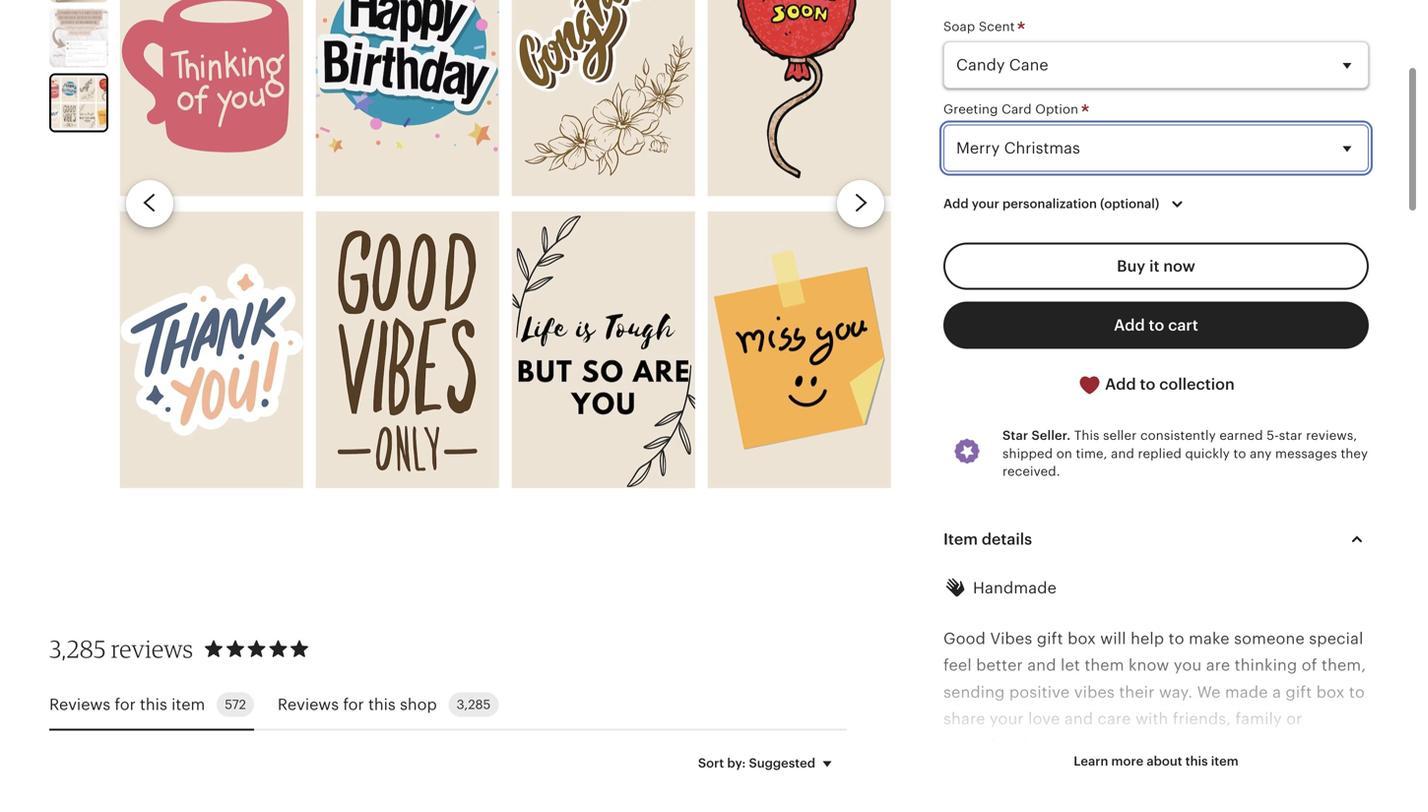 Task type: describe. For each thing, give the bounding box(es) containing it.
their
[[1119, 684, 1155, 702]]

add to collection
[[1102, 376, 1235, 393]]

to inside this seller consistently earned 5-star reviews, shipped on time, and replied quickly to any messages they received.
[[1234, 447, 1247, 461]]

star
[[1003, 429, 1029, 443]]

card
[[1002, 102, 1032, 117]]

collection
[[1160, 376, 1235, 393]]

care
[[1098, 711, 1131, 728]]

add to cart
[[1114, 317, 1199, 334]]

sort
[[698, 757, 724, 771]]

3,285 for 3,285
[[457, 698, 491, 713]]

0 horizontal spatial stress relief gift friendship gift self care box for women image 5 image
[[51, 76, 106, 131]]

special
[[1310, 630, 1364, 648]]

better
[[976, 657, 1023, 675]]

friends,
[[1173, 711, 1232, 728]]

help
[[1131, 630, 1165, 648]]

suggested
[[749, 757, 816, 771]]

add for add to collection
[[1105, 376, 1136, 393]]

personalization
[[1003, 197, 1097, 212]]

add your personalization (optional)
[[944, 197, 1160, 212]]

shop
[[400, 696, 437, 714]]

your inside dropdown button
[[972, 197, 1000, 212]]

to up 'you' at the bottom right of the page
[[1169, 630, 1185, 648]]

reviews for this item
[[49, 696, 205, 714]]

with
[[1136, 711, 1169, 728]]

item details button
[[926, 516, 1387, 564]]

3,285 for 3,285 reviews
[[49, 635, 106, 664]]

now
[[1164, 257, 1196, 275]]

you
[[1174, 657, 1202, 675]]

add to collection button
[[944, 361, 1369, 409]]

option
[[1036, 102, 1079, 117]]

feel
[[944, 657, 972, 675]]

let
[[1061, 657, 1081, 675]]

consistently
[[1141, 429, 1216, 443]]

someone
[[1234, 630, 1305, 648]]

for for item
[[115, 696, 136, 714]]

star
[[1279, 429, 1303, 443]]

vibes
[[1074, 684, 1115, 702]]

1 horizontal spatial gift
[[1286, 684, 1312, 702]]

replied
[[1138, 447, 1182, 461]]

coworkers!
[[944, 738, 1028, 755]]

it
[[1150, 257, 1160, 275]]

this for shop
[[368, 696, 396, 714]]

details
[[982, 531, 1033, 549]]

buy it now
[[1117, 257, 1196, 275]]

they
[[1341, 447, 1368, 461]]

good vibes gift box will help to make someone special feel better and let them know you are thinking of them, sending positive vibes their way. we made a gift box to share your love and care with friends, family or coworkers! learn more about this item
[[944, 630, 1367, 769]]

sending
[[944, 684, 1005, 702]]

handmade
[[973, 580, 1057, 598]]

stress relief gift friendship gift self care box for women image 4 image
[[49, 9, 108, 68]]

add your personalization (optional) button
[[929, 184, 1204, 225]]

add for add to cart
[[1114, 317, 1145, 334]]

buy
[[1117, 257, 1146, 275]]

learn more about this item button
[[1059, 744, 1254, 780]]

reviews,
[[1307, 429, 1358, 443]]

your inside good vibes gift box will help to make someone special feel better and let them know you are thinking of them, sending positive vibes their way. we made a gift box to share your love and care with friends, family or coworkers! learn more about this item
[[990, 711, 1024, 728]]

to left cart
[[1149, 317, 1165, 334]]

way.
[[1159, 684, 1193, 702]]

5-
[[1267, 429, 1279, 443]]

made
[[1225, 684, 1269, 702]]

this
[[1075, 429, 1100, 443]]

1 vertical spatial box
[[1317, 684, 1345, 702]]



Task type: locate. For each thing, give the bounding box(es) containing it.
soap
[[944, 19, 976, 34]]

0 vertical spatial and
[[1111, 447, 1135, 461]]

0 horizontal spatial reviews
[[49, 696, 111, 714]]

add left cart
[[1114, 317, 1145, 334]]

time,
[[1076, 447, 1108, 461]]

by:
[[727, 757, 746, 771]]

and down the vibes
[[1065, 711, 1094, 728]]

of
[[1302, 657, 1318, 675]]

item inside good vibes gift box will help to make someone special feel better and let them know you are thinking of them, sending positive vibes their way. we made a gift box to share your love and care with friends, family or coworkers! learn more about this item
[[1211, 754, 1239, 769]]

to
[[1149, 317, 1165, 334], [1140, 376, 1156, 393], [1234, 447, 1247, 461], [1169, 630, 1185, 648], [1350, 684, 1365, 702]]

this seller consistently earned 5-star reviews, shipped on time, and replied quickly to any messages they received.
[[1003, 429, 1368, 479]]

buy it now button
[[944, 243, 1369, 290]]

0 vertical spatial your
[[972, 197, 1000, 212]]

a
[[1273, 684, 1282, 702]]

1 horizontal spatial box
[[1317, 684, 1345, 702]]

reviews for reviews for this item
[[49, 696, 111, 714]]

1 vertical spatial 3,285
[[457, 698, 491, 713]]

(optional)
[[1100, 197, 1160, 212]]

1 horizontal spatial and
[[1065, 711, 1094, 728]]

3,285 left the reviews
[[49, 635, 106, 664]]

for down 3,285 reviews
[[115, 696, 136, 714]]

reviews for this shop
[[278, 696, 437, 714]]

seller.
[[1032, 429, 1071, 443]]

box down them,
[[1317, 684, 1345, 702]]

more
[[1112, 754, 1144, 769]]

0 vertical spatial 3,285
[[49, 635, 106, 664]]

1 vertical spatial gift
[[1286, 684, 1312, 702]]

0 horizontal spatial box
[[1068, 630, 1096, 648]]

star seller.
[[1003, 429, 1071, 443]]

about
[[1147, 754, 1183, 769]]

0 horizontal spatial item
[[171, 696, 205, 714]]

are
[[1206, 657, 1231, 675]]

box up let
[[1068, 630, 1096, 648]]

1 vertical spatial item
[[1211, 754, 1239, 769]]

stress relief gift friendship gift self care box for women image 5 image
[[114, 0, 896, 510], [51, 76, 106, 131]]

to down 'earned' on the right of the page
[[1234, 447, 1247, 461]]

share
[[944, 711, 986, 728]]

gift up let
[[1037, 630, 1064, 648]]

item
[[944, 531, 978, 549]]

and up positive
[[1028, 657, 1057, 675]]

2 vertical spatial add
[[1105, 376, 1136, 393]]

3,285 right shop
[[457, 698, 491, 713]]

to left collection
[[1140, 376, 1156, 393]]

1 for from the left
[[115, 696, 136, 714]]

0 horizontal spatial 3,285
[[49, 635, 106, 664]]

item details
[[944, 531, 1033, 549]]

thinking
[[1235, 657, 1298, 675]]

reviews
[[111, 635, 193, 664]]

vibes
[[990, 630, 1033, 648]]

good
[[944, 630, 986, 648]]

your up "coworkers!"
[[990, 711, 1024, 728]]

and inside this seller consistently earned 5-star reviews, shipped on time, and replied quickly to any messages they received.
[[1111, 447, 1135, 461]]

for left shop
[[343, 696, 364, 714]]

3,285 reviews
[[49, 635, 193, 664]]

shipped
[[1003, 447, 1053, 461]]

make
[[1189, 630, 1230, 648]]

2 for from the left
[[343, 696, 364, 714]]

item down friends,
[[1211, 754, 1239, 769]]

this
[[140, 696, 167, 714], [368, 696, 396, 714], [1186, 754, 1208, 769]]

0 vertical spatial item
[[171, 696, 205, 714]]

reviews down 3,285 reviews
[[49, 696, 111, 714]]

sort by: suggested button
[[683, 743, 854, 785]]

0 horizontal spatial and
[[1028, 657, 1057, 675]]

add inside dropdown button
[[944, 197, 969, 212]]

reviews right 572
[[278, 696, 339, 714]]

0 horizontal spatial this
[[140, 696, 167, 714]]

reviews
[[49, 696, 111, 714], [278, 696, 339, 714]]

item inside tab list
[[171, 696, 205, 714]]

earned
[[1220, 429, 1264, 443]]

this for item
[[140, 696, 167, 714]]

reviews for reviews for this shop
[[278, 696, 339, 714]]

them,
[[1322, 657, 1367, 675]]

sort by: suggested
[[698, 757, 816, 771]]

gift
[[1037, 630, 1064, 648], [1286, 684, 1312, 702]]

positive
[[1010, 684, 1070, 702]]

1 reviews from the left
[[49, 696, 111, 714]]

1 vertical spatial your
[[990, 711, 1024, 728]]

and down seller
[[1111, 447, 1135, 461]]

tab list
[[49, 681, 847, 732]]

know
[[1129, 657, 1170, 675]]

any
[[1250, 447, 1272, 461]]

family
[[1236, 711, 1282, 728]]

2 reviews from the left
[[278, 696, 339, 714]]

3,285
[[49, 635, 106, 664], [457, 698, 491, 713]]

soap scent
[[944, 19, 1019, 34]]

or
[[1287, 711, 1303, 728]]

1 vertical spatial and
[[1028, 657, 1057, 675]]

greeting
[[944, 102, 998, 117]]

this inside good vibes gift box will help to make someone special feel better and let them know you are thinking of them, sending positive vibes their way. we made a gift box to share your love and care with friends, family or coworkers! learn more about this item
[[1186, 754, 1208, 769]]

this right the about
[[1186, 754, 1208, 769]]

and
[[1111, 447, 1135, 461], [1028, 657, 1057, 675], [1065, 711, 1094, 728]]

1 horizontal spatial this
[[368, 696, 396, 714]]

add to cart button
[[944, 302, 1369, 349]]

scent
[[979, 19, 1015, 34]]

this left shop
[[368, 696, 396, 714]]

for for shop
[[343, 696, 364, 714]]

item left 572
[[171, 696, 205, 714]]

1 vertical spatial add
[[1114, 317, 1145, 334]]

tab list containing reviews for this item
[[49, 681, 847, 732]]

2 vertical spatial and
[[1065, 711, 1094, 728]]

greeting card option
[[944, 102, 1082, 117]]

love
[[1029, 711, 1060, 728]]

1 horizontal spatial reviews
[[278, 696, 339, 714]]

will
[[1101, 630, 1127, 648]]

seller
[[1103, 429, 1137, 443]]

1 horizontal spatial for
[[343, 696, 364, 714]]

learn
[[1074, 754, 1109, 769]]

your left personalization
[[972, 197, 1000, 212]]

them
[[1085, 657, 1125, 675]]

add
[[944, 197, 969, 212], [1114, 317, 1145, 334], [1105, 376, 1136, 393]]

1 horizontal spatial stress relief gift friendship gift self care box for women image 5 image
[[114, 0, 896, 510]]

cart
[[1169, 317, 1199, 334]]

on
[[1057, 447, 1073, 461]]

2 horizontal spatial this
[[1186, 754, 1208, 769]]

0 horizontal spatial gift
[[1037, 630, 1064, 648]]

for
[[115, 696, 136, 714], [343, 696, 364, 714]]

1 horizontal spatial 3,285
[[457, 698, 491, 713]]

we
[[1197, 684, 1221, 702]]

your
[[972, 197, 1000, 212], [990, 711, 1024, 728]]

to down them,
[[1350, 684, 1365, 702]]

0 vertical spatial gift
[[1037, 630, 1064, 648]]

quickly
[[1186, 447, 1230, 461]]

0 vertical spatial box
[[1068, 630, 1096, 648]]

2 horizontal spatial and
[[1111, 447, 1135, 461]]

0 vertical spatial add
[[944, 197, 969, 212]]

box
[[1068, 630, 1096, 648], [1317, 684, 1345, 702]]

this down the reviews
[[140, 696, 167, 714]]

3,285 inside tab list
[[457, 698, 491, 713]]

add up seller
[[1105, 376, 1136, 393]]

add left personalization
[[944, 197, 969, 212]]

gift right a
[[1286, 684, 1312, 702]]

messages
[[1276, 447, 1338, 461]]

1 horizontal spatial item
[[1211, 754, 1239, 769]]

572
[[225, 698, 246, 713]]

0 horizontal spatial for
[[115, 696, 136, 714]]

received.
[[1003, 464, 1061, 479]]

add for add your personalization (optional)
[[944, 197, 969, 212]]



Task type: vqa. For each thing, say whether or not it's contained in the screenshot.
will
yes



